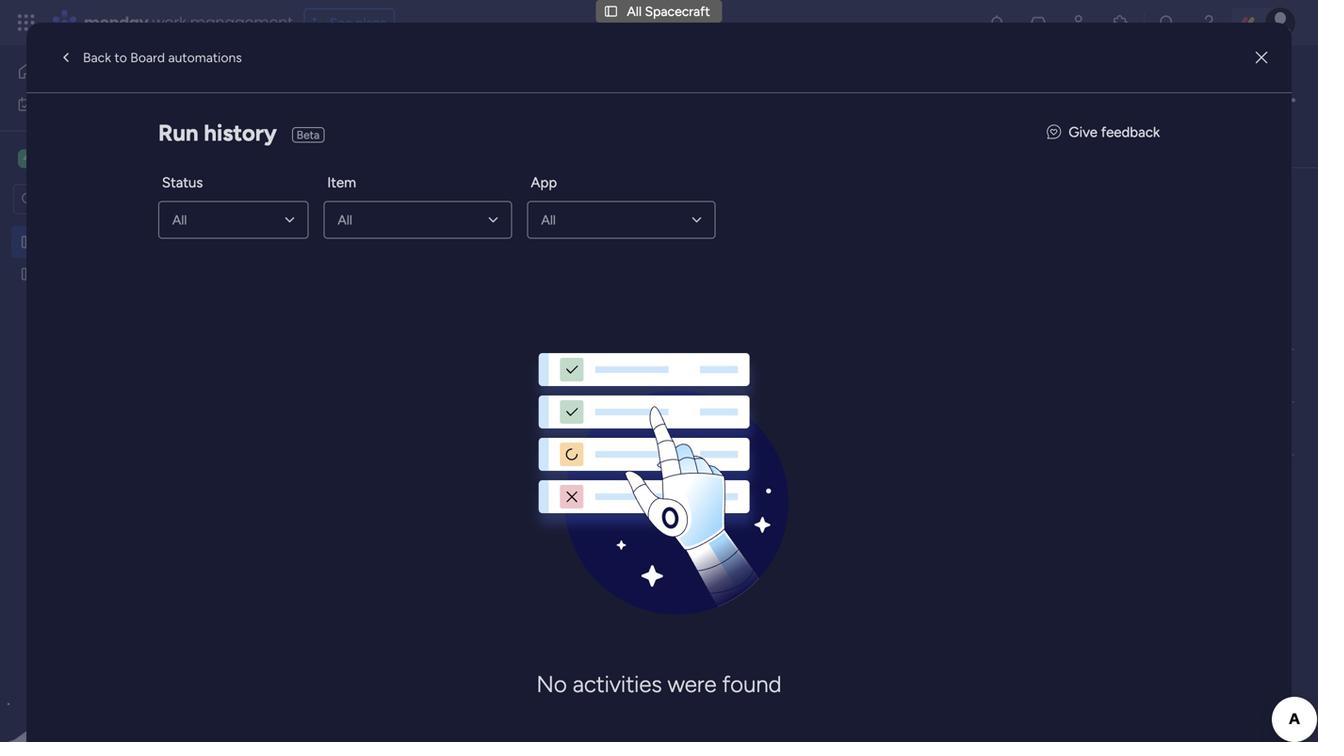 Task type: describe. For each thing, give the bounding box(es) containing it.
0 horizontal spatial all spacecraft
[[286, 63, 444, 95]]

1 workspace image from the left
[[18, 148, 37, 169]]

app
[[531, 174, 557, 191]]

activities for other
[[742, 198, 795, 214]]

main table button
[[285, 128, 391, 158]]

person button
[[505, 178, 586, 208]]

all for status
[[172, 212, 187, 228]]

no activities were found
[[536, 671, 782, 698]]

noah lott image
[[1265, 8, 1295, 38]]

inbox image
[[1029, 13, 1048, 32]]

help image
[[1199, 13, 1218, 32]]

2 1 button from the top
[[597, 412, 659, 446]]

All Spacecraft field
[[282, 63, 449, 95]]

1 13m from the top
[[712, 368, 739, 383]]

feedback
[[1101, 124, 1160, 141]]

back to board automations
[[83, 49, 242, 65]]

filter button
[[592, 178, 681, 208]]

main table
[[315, 135, 377, 151]]

private board image
[[20, 265, 38, 283]]

1 1 button from the top
[[597, 344, 659, 378]]

new project
[[293, 185, 366, 201]]

my work image
[[17, 96, 34, 113]]

home
[[43, 64, 79, 80]]

board
[[130, 49, 165, 65]]

filter
[[622, 185, 652, 201]]

beta
[[297, 128, 320, 142]]

table
[[346, 135, 377, 151]]

to
[[114, 49, 127, 65]]

automations
[[168, 49, 242, 65]]

1 horizontal spatial spacecraft
[[645, 3, 710, 19]]

select product image
[[17, 13, 36, 32]]

all for app
[[541, 212, 556, 228]]

starship inside list box
[[784, 473, 832, 489]]

Starship field
[[675, 90, 1213, 114]]

project
[[324, 185, 366, 201]]

1 vertical spatial spacecraft
[[320, 63, 444, 95]]

all for item
[[338, 212, 352, 228]]

home button
[[11, 57, 203, 87]]

lottie animation image
[[0, 552, 240, 742]]

1 horizontal spatial all spacecraft
[[627, 3, 710, 19]]



Task type: locate. For each thing, give the bounding box(es) containing it.
see
[[329, 15, 352, 31]]

new project button
[[285, 178, 374, 208]]

0 vertical spatial spacecraft
[[645, 3, 710, 19]]

found
[[722, 671, 782, 698]]

2 workspace image from the left
[[23, 148, 32, 169]]

v2 search image
[[424, 183, 438, 204]]

spacecraft
[[645, 3, 710, 19], [320, 63, 444, 95]]

noah lott image
[[1224, 89, 1248, 113]]

option
[[0, 225, 240, 229]]

status
[[162, 174, 203, 191]]

13m
[[712, 368, 739, 383], [712, 421, 739, 436]]

2 13m from the top
[[712, 421, 739, 436]]

1 for 1st 1 'button' from the top
[[633, 359, 637, 371]]

1
[[633, 359, 637, 371], [633, 427, 637, 439]]

main
[[315, 135, 343, 151]]

1 vertical spatial starship
[[784, 473, 832, 489]]

activities right no
[[573, 671, 662, 698]]

1 vertical spatial all spacecraft
[[286, 63, 444, 95]]

notifications image
[[987, 13, 1006, 32]]

activities
[[742, 198, 795, 214], [573, 671, 662, 698]]

v2 user feedback image
[[1047, 122, 1061, 143]]

workspace image
[[18, 148, 37, 169], [23, 148, 32, 169]]

list box
[[0, 222, 240, 545], [682, 296, 1294, 507]]

0 horizontal spatial starship
[[679, 90, 748, 114]]

0 vertical spatial all spacecraft
[[627, 3, 710, 19]]

plans
[[355, 15, 386, 31]]

activities right the 'other'
[[742, 198, 795, 214]]

monday work management
[[84, 12, 293, 33]]

other activities
[[705, 198, 795, 214]]

1 vertical spatial 1 button
[[597, 412, 659, 446]]

Search field
[[438, 180, 494, 206]]

14m
[[712, 473, 739, 489]]

1 vertical spatial activities
[[573, 671, 662, 698]]

1 horizontal spatial list box
[[682, 296, 1294, 507]]

1 vertical spatial 1
[[633, 427, 637, 439]]

activities for no
[[573, 671, 662, 698]]

0 vertical spatial 13m
[[712, 368, 739, 383]]

give
[[1069, 124, 1098, 141]]

2 1 from the top
[[633, 427, 637, 439]]

0 vertical spatial starship
[[679, 90, 748, 114]]

list box containing 13m
[[682, 296, 1294, 507]]

starship
[[679, 90, 748, 114], [784, 473, 832, 489]]

management
[[190, 12, 293, 33]]

run
[[158, 119, 198, 146]]

run history
[[158, 119, 277, 146]]

new
[[293, 185, 321, 201]]

0 horizontal spatial spacecraft
[[320, 63, 444, 95]]

Search in workspace field
[[40, 188, 157, 210]]

were
[[668, 671, 717, 698]]

back
[[83, 49, 111, 65]]

0 vertical spatial 1 button
[[597, 344, 659, 378]]

all spacecraft
[[627, 3, 710, 19], [286, 63, 444, 95]]

search everything image
[[1158, 13, 1177, 32]]

0 vertical spatial 1
[[633, 359, 637, 371]]

1 vertical spatial 13m
[[712, 421, 739, 436]]

0 vertical spatial activities
[[742, 198, 795, 214]]

give feedback link
[[1047, 122, 1160, 143]]

work
[[152, 12, 186, 33]]

apps image
[[1112, 13, 1131, 32]]

0 horizontal spatial list box
[[0, 222, 240, 545]]

monday
[[84, 12, 148, 33]]

invite members image
[[1070, 13, 1089, 32]]

1 button
[[597, 344, 659, 378], [597, 412, 659, 446]]

see plans button
[[304, 8, 395, 37]]

1 for first 1 'button' from the bottom of the page
[[633, 427, 637, 439]]

lottie animation element
[[0, 552, 240, 742]]

starship inside field
[[679, 90, 748, 114]]

no
[[536, 671, 567, 698]]

other
[[705, 198, 739, 214]]

item
[[327, 174, 356, 191]]

history
[[204, 119, 277, 146]]

back to board automations button
[[49, 42, 250, 72]]

give feedback
[[1069, 124, 1160, 141]]

1 horizontal spatial starship
[[784, 473, 832, 489]]

1 1 from the top
[[633, 359, 637, 371]]

person
[[535, 185, 575, 201]]

public board image
[[20, 233, 38, 251]]

see plans
[[329, 15, 386, 31]]

0 horizontal spatial activities
[[573, 671, 662, 698]]

1 horizontal spatial activities
[[742, 198, 795, 214]]

all
[[627, 3, 642, 19], [286, 63, 314, 95], [172, 212, 187, 228], [338, 212, 352, 228], [541, 212, 556, 228]]



Task type: vqa. For each thing, say whether or not it's contained in the screenshot.
topmost ACTIVITIES
yes



